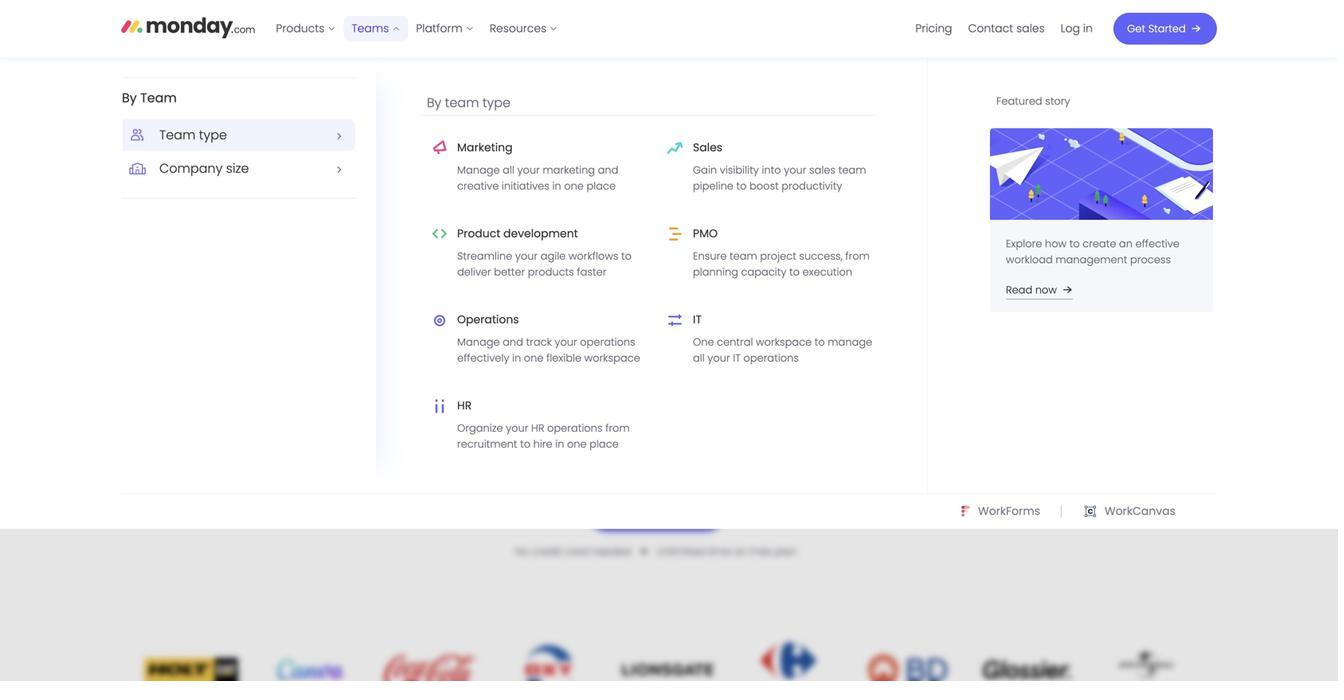 Task type: locate. For each thing, give the bounding box(es) containing it.
0 horizontal spatial team
[[445, 94, 479, 112]]

0 vertical spatial manage
[[457, 163, 500, 177]]

products inside product development streamline your agile workflows to deliver better products faster
[[528, 265, 574, 279]]

1 vertical spatial from
[[606, 421, 630, 435]]

in inside marketing manage all your marketing and creative initiatives in one place
[[552, 179, 561, 193]]

manage down execution
[[810, 298, 853, 313]]

from for pmo
[[846, 249, 870, 263]]

operations manage and track your operations effectively in one flexible workspace
[[457, 312, 640, 365]]

1 vertical spatial sales
[[810, 163, 836, 177]]

1 horizontal spatial platform
[[765, 101, 978, 168]]

no credit card needed   ✦   unlimited time on free plan
[[516, 545, 797, 559]]

log in
[[1061, 21, 1093, 36]]

manage
[[457, 163, 500, 177], [810, 298, 853, 313], [457, 335, 500, 349]]

in right hire
[[555, 437, 564, 451]]

and right marketing
[[598, 163, 619, 177]]

products
[[526, 222, 597, 245], [528, 265, 574, 279]]

on left free
[[734, 545, 747, 559]]

2 vertical spatial sales
[[668, 298, 694, 313]]

run up 'product'
[[464, 190, 493, 213]]

streamline up deliver at the top of page
[[457, 249, 512, 263]]

0 vertical spatial platform
[[765, 101, 978, 168]]

team inside the sales gain visibility into your sales team pipeline to boost productivity
[[839, 163, 866, 177]]

workspace
[[756, 335, 812, 349], [585, 351, 640, 365]]

0 horizontal spatial and
[[503, 335, 523, 349]]

0 horizontal spatial platform
[[659, 190, 728, 213]]

in right log
[[1083, 21, 1093, 36]]

0 vertical spatial place
[[587, 179, 616, 193]]

pricing
[[916, 21, 953, 36]]

products up agile
[[526, 222, 597, 245]]

pmo
[[693, 226, 718, 241]]

platform link
[[408, 16, 482, 41]]

0 vertical spatial team
[[140, 89, 177, 107]]

all
[[503, 163, 515, 177], [498, 190, 516, 213], [432, 298, 444, 313], [693, 351, 705, 365]]

0 vertical spatial and
[[598, 163, 619, 177]]

team
[[445, 94, 479, 112], [839, 163, 866, 177], [730, 249, 757, 263]]

1 vertical spatial operations
[[744, 351, 799, 365]]

0 vertical spatial operations
[[580, 335, 636, 349]]

0 horizontal spatial hr
[[457, 398, 472, 413]]

1 horizontal spatial with
[[732, 190, 764, 213]]

1 vertical spatial team
[[159, 126, 196, 144]]

manage product lifecycles button
[[758, 269, 955, 323]]

hr organize your hr operations from recruitment to hire in one place
[[457, 398, 630, 451]]

it image
[[919, 380, 951, 412]]

one inside operations manage and track your operations effectively in one flexible workspace
[[524, 351, 544, 365]]

team
[[140, 89, 177, 107], [159, 126, 196, 144]]

manage inside marketing manage all your marketing and creative initiatives in one place
[[457, 163, 500, 177]]

better
[[494, 265, 525, 279]]

0 horizontal spatial work
[[504, 298, 528, 313]]

work for on
[[559, 190, 596, 213]]

list
[[0, 0, 1339, 681], [908, 0, 1101, 57]]

dev dark image
[[766, 277, 802, 313]]

your up flexible
[[555, 335, 577, 349]]

effective
[[1136, 237, 1180, 251]]

type up company size
[[199, 126, 227, 144]]

1 vertical spatial manage
[[810, 298, 853, 313]]

sales right contact
[[1017, 21, 1045, 36]]

1 horizontal spatial sales
[[810, 163, 836, 177]]

and inside marketing manage all your marketing and creative initiatives in one place
[[598, 163, 619, 177]]

sales
[[1017, 21, 1045, 36], [810, 163, 836, 177], [668, 298, 694, 313]]

resources link
[[482, 16, 566, 41]]

your up better
[[515, 249, 538, 263]]

manage up creative
[[457, 163, 500, 177]]

1 horizontal spatial work
[[559, 190, 596, 213]]

free
[[750, 545, 772, 559]]

sales up productivity
[[810, 163, 836, 177]]

2 horizontal spatial sales
[[1017, 21, 1045, 36]]

2 list from the left
[[908, 0, 1101, 57]]

one right hire
[[567, 437, 587, 451]]

needs.
[[761, 222, 812, 245]]

operations
[[457, 312, 519, 327]]

one inside 'hr organize your hr operations from recruitment to hire in one place'
[[567, 437, 587, 451]]

1 horizontal spatial workspace
[[756, 335, 812, 349]]

0 vertical spatial sales
[[1017, 21, 1045, 36]]

creative
[[457, 179, 499, 193]]

team up company
[[159, 126, 196, 144]]

hr up hire
[[531, 421, 545, 435]]

from
[[846, 249, 870, 263], [606, 421, 630, 435]]

monday.com logo image
[[121, 10, 255, 44]]

1 vertical spatial place
[[590, 437, 619, 451]]

manage inside button
[[810, 298, 853, 313]]

sales gain visibility into your sales team pipeline to boost productivity
[[693, 140, 866, 193]]

in down marketing
[[552, 179, 561, 193]]

your inside operations manage and track your operations effectively in one flexible workspace
[[555, 335, 577, 349]]

main submenu element
[[0, 57, 1339, 529]]

1 horizontal spatial streamline
[[609, 298, 665, 313]]

0 vertical spatial type
[[483, 94, 511, 112]]

sales inside button
[[668, 298, 694, 313]]

operations up flexible
[[580, 335, 636, 349]]

manage up 'effectively'
[[457, 335, 500, 349]]

team up 'team type' at left
[[140, 89, 177, 107]]

workspace right flexible
[[585, 351, 640, 365]]

1 vertical spatial type
[[199, 126, 227, 144]]

group
[[210, 351, 1103, 461]]

work inside work management run all aspects of work
[[504, 298, 528, 313]]

oxy image
[[521, 642, 578, 681]]

operations down central
[[744, 351, 799, 365]]

run inside work management run all aspects of work
[[410, 298, 429, 313]]

lionsgate image
[[622, 658, 716, 681]]

log in link
[[1053, 16, 1101, 41]]

all down work
[[432, 298, 444, 313]]

None checkbox
[[663, 357, 762, 455], [774, 357, 873, 455], [998, 357, 1096, 455], [663, 357, 762, 455], [774, 357, 873, 455], [998, 357, 1096, 455]]

marketing
[[457, 140, 513, 155]]

to inside pmo ensure team project success, from planning capacity to execution
[[790, 265, 800, 279]]

time
[[708, 545, 731, 559]]

1 vertical spatial run
[[410, 298, 429, 313]]

that
[[602, 222, 634, 245]]

by team type
[[427, 94, 511, 112]]

work down marketing
[[559, 190, 596, 213]]

0 horizontal spatial sales
[[668, 298, 694, 313]]

team up marketing
[[445, 94, 479, 112]]

workcanvas
[[1105, 504, 1176, 519]]

team up productivity
[[839, 163, 866, 177]]

and left track
[[503, 335, 523, 349]]

1 vertical spatial and
[[503, 335, 523, 349]]

plan
[[774, 545, 797, 559]]

1 list from the left
[[0, 0, 1339, 681]]

to inside the sales gain visibility into your sales team pipeline to boost productivity
[[737, 179, 747, 193]]

work
[[635, 101, 753, 168], [559, 190, 596, 213], [504, 298, 528, 313]]

by for by team
[[122, 89, 137, 107]]

1 horizontal spatial by
[[427, 94, 442, 112]]

manage inside operations manage and track your operations effectively in one flexible workspace
[[457, 335, 500, 349]]

1 horizontal spatial team
[[730, 249, 757, 263]]

2 horizontal spatial work
[[635, 101, 753, 168]]

run down work
[[410, 298, 429, 313]]

your go-to work platform
[[361, 101, 978, 168]]

your up recruitment
[[506, 421, 529, 435]]

teams list item
[[344, 0, 408, 57]]

0 horizontal spatial it
[[693, 312, 702, 327]]

story
[[1046, 94, 1071, 108]]

aspects
[[447, 298, 488, 313]]

one
[[693, 335, 714, 349]]

team type
[[159, 126, 227, 144]]

1 vertical spatial it
[[733, 351, 741, 365]]

from inside 'hr organize your hr operations from recruitment to hire in one place'
[[606, 421, 630, 435]]

your up initiatives
[[517, 163, 540, 177]]

by team
[[122, 89, 177, 107]]

organize
[[457, 421, 503, 435]]

into
[[762, 163, 781, 177]]

place
[[587, 179, 616, 193], [590, 437, 619, 451]]

0 horizontal spatial from
[[606, 421, 630, 435]]

team up 'capacity'
[[730, 249, 757, 263]]

0 vertical spatial workspace
[[756, 335, 812, 349]]

one down track
[[524, 351, 544, 365]]

1 horizontal spatial it
[[733, 351, 741, 365]]

0 vertical spatial with
[[732, 190, 764, 213]]

contact
[[969, 21, 1014, 36]]

universal music group image
[[1100, 652, 1194, 681]]

one up the "scale"
[[625, 190, 655, 213]]

sales inside the sales gain visibility into your sales team pipeline to boost productivity
[[810, 163, 836, 177]]

bd image
[[861, 648, 955, 681]]

agile
[[541, 249, 566, 263]]

type up marketing
[[483, 94, 511, 112]]

products that scale with your needs.
[[526, 222, 812, 245]]

workspace down dev dark image
[[756, 335, 812, 349]]

glossier image
[[981, 660, 1075, 680]]

sales left processes
[[668, 298, 694, 313]]

0 horizontal spatial run
[[410, 298, 429, 313]]

0 horizontal spatial workspace
[[585, 351, 640, 365]]

work right of on the left of the page
[[504, 298, 528, 313]]

workspace inside it one central workspace to manage all your it operations
[[756, 335, 812, 349]]

sales
[[693, 140, 723, 155]]

platform up productivity
[[765, 101, 978, 168]]

0 horizontal spatial with
[[685, 222, 717, 245]]

0 vertical spatial team
[[445, 94, 479, 112]]

an
[[1119, 237, 1133, 251]]

None checkbox
[[217, 357, 316, 455], [328, 357, 427, 455], [440, 357, 539, 455], [551, 357, 650, 455], [886, 357, 985, 455], [217, 357, 316, 455], [440, 357, 539, 455], [551, 357, 650, 455]]

platform
[[765, 101, 978, 168], [659, 190, 728, 213]]

with up ensure
[[685, 222, 717, 245]]

1 horizontal spatial hr
[[531, 421, 545, 435]]

streamline inside product development streamline your agile workflows to deliver better products faster
[[457, 249, 512, 263]]

your right pmo
[[722, 222, 756, 245]]

your down one
[[708, 351, 730, 365]]

to inside explore how to create an effective workload management process
[[1070, 237, 1080, 251]]

your up productivity
[[784, 163, 807, 177]]

1 horizontal spatial from
[[846, 249, 870, 263]]

on up that
[[600, 190, 620, 213]]

1 horizontal spatial run
[[464, 190, 493, 213]]

2 vertical spatial manage
[[457, 335, 500, 349]]

it up one
[[693, 312, 702, 327]]

your inside it one central workspace to manage all your it operations
[[708, 351, 730, 365]]

faster
[[577, 265, 607, 279]]

workcanvas link
[[1083, 502, 1176, 521]]

0 horizontal spatial streamline
[[457, 249, 512, 263]]

1 vertical spatial team
[[839, 163, 866, 177]]

0 horizontal spatial type
[[199, 126, 227, 144]]

all down one
[[693, 351, 705, 365]]

it down central
[[733, 351, 741, 365]]

track
[[526, 335, 552, 349]]

in inside operations manage and track your operations effectively in one flexible workspace
[[512, 351, 521, 365]]

workforms
[[978, 504, 1041, 519]]

flexible
[[547, 351, 582, 365]]

all up initiatives
[[503, 163, 515, 177]]

2 horizontal spatial team
[[839, 163, 866, 177]]

run all your work on one platform with customizable
[[464, 190, 875, 213]]

one
[[564, 179, 584, 193], [625, 190, 655, 213], [524, 351, 544, 365], [567, 437, 587, 451]]

from inside pmo ensure team project success, from planning capacity to execution
[[846, 249, 870, 263]]

from for hr
[[606, 421, 630, 435]]

1 horizontal spatial and
[[598, 163, 619, 177]]

one down marketing
[[564, 179, 584, 193]]

0 vertical spatial from
[[846, 249, 870, 263]]

0 horizontal spatial on
[[600, 190, 620, 213]]

streamline inside button
[[609, 298, 665, 313]]

operations up hire
[[547, 421, 603, 435]]

on
[[600, 190, 620, 213], [734, 545, 747, 559]]

1 horizontal spatial type
[[483, 94, 511, 112]]

hr up organize
[[457, 398, 472, 413]]

0 horizontal spatial by
[[122, 89, 137, 107]]

manage for marketing
[[457, 163, 500, 177]]

to inside it one central workspace to manage all your it operations
[[815, 335, 825, 349]]

place right hire
[[590, 437, 619, 451]]

1 horizontal spatial on
[[734, 545, 747, 559]]

in right 'effectively'
[[512, 351, 521, 365]]

1 vertical spatial products
[[528, 265, 574, 279]]

2 vertical spatial operations
[[547, 421, 603, 435]]

streamline right crm dark image
[[609, 298, 665, 313]]

2 vertical spatial team
[[730, 249, 757, 263]]

list inside main element
[[908, 0, 1101, 57]]

get started
[[1128, 22, 1186, 36]]

contact sales link
[[961, 16, 1053, 41]]

work up pipeline
[[635, 101, 753, 168]]

1 vertical spatial streamline
[[609, 298, 665, 313]]

effectively
[[457, 351, 509, 365]]

your inside the sales gain visibility into your sales team pipeline to boost productivity
[[784, 163, 807, 177]]

1 vertical spatial workspace
[[585, 351, 640, 365]]

hr
[[457, 398, 472, 413], [531, 421, 545, 435]]

operations
[[580, 335, 636, 349], [744, 351, 799, 365], [547, 421, 603, 435]]

in
[[1083, 21, 1093, 36], [552, 179, 561, 193], [512, 351, 521, 365], [555, 437, 564, 451]]

list containing pricing
[[908, 0, 1101, 57]]

all up 'product'
[[498, 190, 516, 213]]

platform down gain
[[659, 190, 728, 213]]

operations inside operations manage and track your operations effectively in one flexible workspace
[[580, 335, 636, 349]]

wm color image
[[366, 277, 402, 313]]

processes
[[697, 298, 750, 313]]

manage for operations
[[457, 335, 500, 349]]

work management run all aspects of work
[[410, 279, 535, 313]]

team inside pmo ensure team project success, from planning capacity to execution
[[730, 249, 757, 263]]

marketing manage all your marketing and creative initiatives in one place
[[457, 140, 619, 193]]

place down marketing
[[587, 179, 616, 193]]

0 vertical spatial work
[[635, 101, 753, 168]]

1 vertical spatial work
[[559, 190, 596, 213]]

0 vertical spatial streamline
[[457, 249, 512, 263]]

products down agile
[[528, 265, 574, 279]]

with down visibility
[[732, 190, 764, 213]]

management
[[447, 279, 535, 297]]

2 vertical spatial work
[[504, 298, 528, 313]]

blog image
[[990, 128, 1213, 220]]

read
[[1006, 283, 1033, 297]]

it
[[693, 312, 702, 327], [733, 351, 741, 365]]

your inside product development streamline your agile workflows to deliver better products faster
[[515, 249, 538, 263]]



Task type: vqa. For each thing, say whether or not it's contained in the screenshot.
"Contact sales" button
no



Task type: describe. For each thing, give the bounding box(es) containing it.
contact sales
[[969, 21, 1045, 36]]

success,
[[799, 249, 843, 263]]

it one central workspace to manage all your it operations
[[693, 312, 873, 365]]

project
[[760, 249, 797, 263]]

workspace inside operations manage and track your operations effectively in one flexible workspace
[[585, 351, 640, 365]]

initiatives
[[502, 179, 550, 193]]

manage
[[828, 335, 873, 349]]

1 vertical spatial platform
[[659, 190, 728, 213]]

streamline sales processes
[[609, 298, 750, 313]]

teams
[[352, 21, 389, 36]]

your
[[361, 101, 473, 168]]

one inside marketing manage all your marketing and creative initiatives in one place
[[564, 179, 584, 193]]

management
[[1056, 252, 1128, 267]]

crm dark image
[[565, 277, 601, 313]]

boost
[[750, 179, 779, 193]]

canva image
[[264, 659, 358, 681]]

execution
[[803, 265, 853, 279]]

none checkbox ops
[[328, 357, 427, 455]]

product
[[457, 226, 501, 241]]

pricing link
[[908, 16, 961, 41]]

products
[[276, 21, 325, 36]]

work for platform
[[635, 101, 753, 168]]

of
[[491, 298, 501, 313]]

create
[[1083, 237, 1117, 251]]

carrefour image
[[754, 642, 823, 681]]

your up development
[[520, 190, 555, 213]]

log
[[1061, 21, 1080, 36]]

unlimited
[[657, 545, 705, 559]]

credit
[[532, 545, 562, 559]]

in inside 'hr organize your hr operations from recruitment to hire in one place'
[[555, 437, 564, 451]]

scale
[[638, 222, 680, 245]]

no
[[516, 545, 529, 559]]

explore
[[1006, 237, 1042, 251]]

read now link
[[1006, 280, 1076, 299]]

none checkbox it
[[886, 357, 985, 455]]

product
[[855, 298, 897, 313]]

featured story
[[997, 94, 1071, 108]]

manage product lifecycles
[[810, 298, 947, 313]]

hire
[[534, 437, 553, 451]]

sales for contact sales
[[1017, 21, 1045, 36]]

explore how to create an effective workload management process
[[1006, 237, 1180, 267]]

product development streamline your agile workflows to deliver better products faster
[[457, 226, 632, 279]]

card
[[565, 545, 589, 559]]

company
[[159, 159, 223, 177]]

size
[[226, 159, 249, 177]]

process
[[1131, 252, 1171, 267]]

development
[[504, 226, 578, 241]]

1 vertical spatial with
[[685, 222, 717, 245]]

workforms link
[[960, 502, 1041, 521]]

sales for streamline sales processes
[[668, 298, 694, 313]]

featured
[[997, 94, 1043, 108]]

all inside work management run all aspects of work
[[432, 298, 444, 313]]

capacity
[[741, 265, 787, 279]]

streamline sales processes button
[[557, 269, 758, 323]]

to inside 'hr organize your hr operations from recruitment to hire in one place'
[[520, 437, 531, 451]]

company size
[[159, 159, 249, 177]]

marketing
[[543, 163, 595, 177]]

your inside 'hr organize your hr operations from recruitment to hire in one place'
[[506, 421, 529, 435]]

operations inside it one central workspace to manage all your it operations
[[744, 351, 799, 365]]

0 vertical spatial hr
[[457, 398, 472, 413]]

all inside marketing manage all your marketing and creative initiatives in one place
[[503, 163, 515, 177]]

by for by team type
[[427, 94, 442, 112]]

0 vertical spatial run
[[464, 190, 493, 213]]

central
[[717, 335, 753, 349]]

to inside product development streamline your agile workflows to deliver better products faster
[[621, 249, 632, 263]]

pmo ensure team project success, from planning capacity to execution
[[693, 226, 870, 279]]

0 vertical spatial products
[[526, 222, 597, 245]]

pipeline
[[693, 179, 734, 193]]

0 vertical spatial on
[[600, 190, 620, 213]]

products link
[[268, 16, 344, 41]]

customizable
[[769, 190, 875, 213]]

workload
[[1006, 252, 1053, 267]]

how
[[1045, 237, 1067, 251]]

your inside marketing manage all your marketing and creative initiatives in one place
[[517, 163, 540, 177]]

recruitment
[[457, 437, 518, 451]]

gain
[[693, 163, 717, 177]]

1 vertical spatial hr
[[531, 421, 545, 435]]

planning
[[693, 265, 739, 279]]

work
[[410, 279, 443, 297]]

coca cola image
[[383, 644, 477, 681]]

resources
[[490, 21, 547, 36]]

list containing by team
[[0, 0, 1339, 681]]

visibility
[[720, 163, 759, 177]]

go-
[[484, 101, 575, 168]]

place inside 'hr organize your hr operations from recruitment to hire in one place'
[[590, 437, 619, 451]]

ops image
[[362, 380, 394, 412]]

holtcat image
[[144, 658, 238, 681]]

productivity
[[782, 179, 843, 193]]

needed
[[592, 545, 632, 559]]

get started button
[[1114, 13, 1217, 45]]

1 vertical spatial on
[[734, 545, 747, 559]]

operations inside 'hr organize your hr operations from recruitment to hire in one place'
[[547, 421, 603, 435]]

all inside it one central workspace to manage all your it operations
[[693, 351, 705, 365]]

get
[[1128, 22, 1146, 36]]

place inside marketing manage all your marketing and creative initiatives in one place
[[587, 179, 616, 193]]

started
[[1149, 22, 1186, 36]]

deliver
[[457, 265, 491, 279]]

platform
[[416, 21, 463, 36]]

teams link
[[344, 16, 408, 41]]

0 vertical spatial it
[[693, 312, 702, 327]]

main element
[[0, 0, 1339, 681]]

and inside operations manage and track your operations effectively in one flexible workspace
[[503, 335, 523, 349]]



